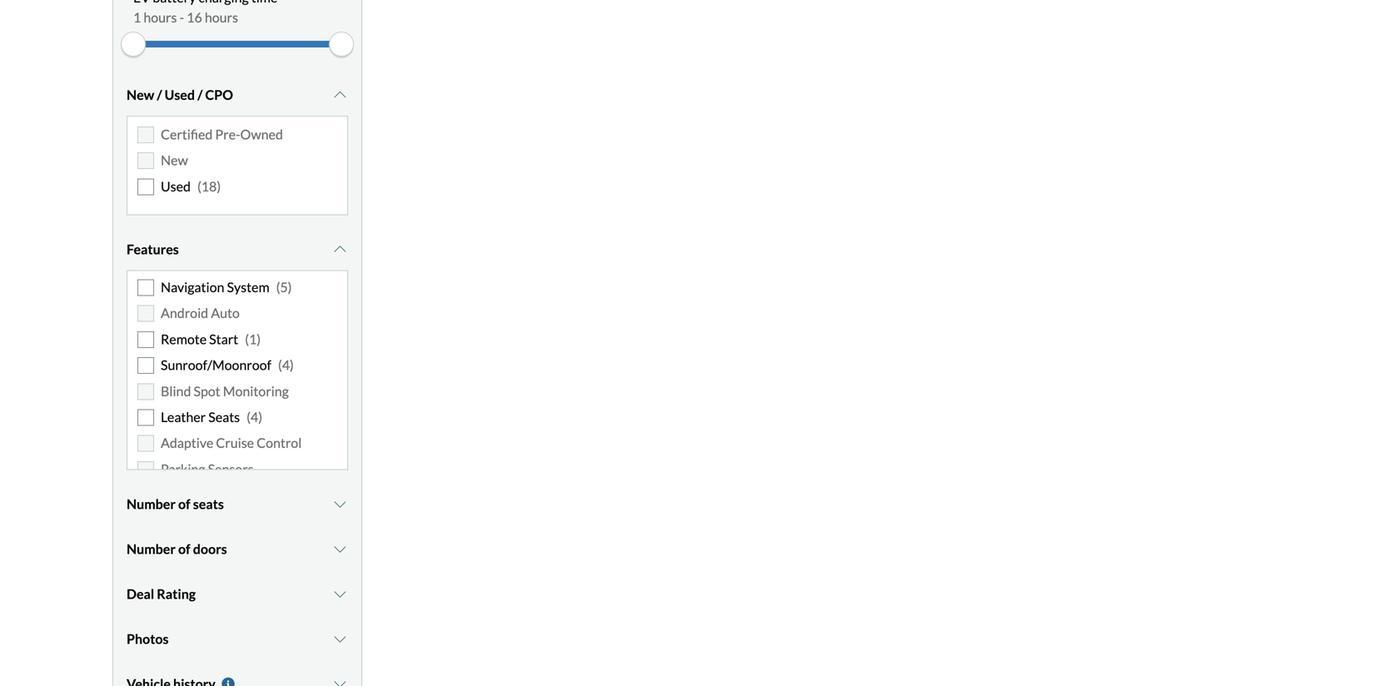 Task type: vqa. For each thing, say whether or not it's contained in the screenshot.
left still
no



Task type: describe. For each thing, give the bounding box(es) containing it.
chevron down image for new / used / cpo
[[332, 88, 348, 102]]

certified pre-owned
[[161, 126, 283, 142]]

new for new / used / cpo
[[127, 87, 154, 103]]

number of seats
[[127, 496, 224, 512]]

new / used / cpo button
[[127, 74, 348, 116]]

leather seats (4)
[[161, 409, 262, 425]]

cruise
[[216, 435, 254, 451]]

2 hours from the left
[[205, 9, 238, 25]]

number of doors
[[127, 541, 227, 557]]

navigation
[[161, 279, 224, 295]]

chevron down image for features
[[332, 243, 348, 256]]

deal rating
[[127, 586, 196, 602]]

rating
[[157, 586, 196, 602]]

photos
[[127, 631, 169, 647]]

start
[[209, 331, 238, 347]]

android auto
[[161, 305, 240, 321]]

deal rating button
[[127, 574, 348, 615]]

parking sensors
[[161, 461, 254, 477]]

seats
[[193, 496, 224, 512]]

remote
[[161, 331, 207, 347]]

photos button
[[127, 619, 348, 660]]

chevron down image for photos
[[332, 633, 348, 646]]

system
[[227, 279, 270, 295]]

parking
[[161, 461, 205, 477]]

1 vertical spatial (4)
[[247, 409, 262, 425]]

number for number of seats
[[127, 496, 176, 512]]

chevron down image for number of doors
[[332, 543, 348, 556]]

0 vertical spatial (4)
[[278, 357, 294, 373]]

new for new
[[161, 152, 188, 168]]

blind spot monitoring
[[161, 383, 289, 399]]

chevron down image for deal rating
[[332, 588, 348, 601]]

features
[[127, 241, 179, 257]]

number of doors button
[[127, 529, 348, 570]]

owned
[[240, 126, 283, 142]]

(5)
[[276, 279, 292, 295]]

doors
[[193, 541, 227, 557]]



Task type: locate. For each thing, give the bounding box(es) containing it.
of
[[178, 496, 190, 512], [178, 541, 190, 557]]

number up the deal rating
[[127, 541, 176, 557]]

number of seats button
[[127, 484, 348, 525]]

1 chevron down image from the top
[[332, 243, 348, 256]]

1 number from the top
[[127, 496, 176, 512]]

1
[[133, 9, 141, 25]]

sunroof/moonroof
[[161, 357, 272, 373]]

adaptive
[[161, 435, 213, 451]]

blind
[[161, 383, 191, 399]]

chevron down image for number of seats
[[332, 498, 348, 511]]

0 vertical spatial used
[[165, 87, 195, 103]]

1 hours - 16 hours
[[133, 9, 238, 25]]

of inside number of doors dropdown button
[[178, 541, 190, 557]]

info circle image
[[220, 678, 236, 686]]

adaptive cruise control
[[161, 435, 302, 451]]

of left doors
[[178, 541, 190, 557]]

certified
[[161, 126, 213, 142]]

16
[[187, 9, 202, 25]]

0 vertical spatial chevron down image
[[332, 243, 348, 256]]

used inside new / used / cpo dropdown button
[[165, 87, 195, 103]]

chevron down image inside number of doors dropdown button
[[332, 543, 348, 556]]

1 vertical spatial number
[[127, 541, 176, 557]]

of left seats in the bottom of the page
[[178, 496, 190, 512]]

seats
[[208, 409, 240, 425]]

0 vertical spatial of
[[178, 496, 190, 512]]

4 chevron down image from the top
[[332, 633, 348, 646]]

hours right the 16
[[205, 9, 238, 25]]

0 horizontal spatial /
[[157, 87, 162, 103]]

1 horizontal spatial (4)
[[278, 357, 294, 373]]

1 vertical spatial used
[[161, 178, 191, 194]]

new / used / cpo
[[127, 87, 233, 103]]

1 hours from the left
[[144, 9, 177, 25]]

used (18)
[[161, 178, 221, 194]]

chevron down image inside 'deal rating' dropdown button
[[332, 588, 348, 601]]

/ up certified
[[157, 87, 162, 103]]

-
[[180, 9, 184, 25]]

chevron down image
[[332, 243, 348, 256], [332, 498, 348, 511]]

chevron down image
[[332, 88, 348, 102], [332, 543, 348, 556], [332, 588, 348, 601], [332, 633, 348, 646], [332, 678, 348, 686]]

1 horizontal spatial new
[[161, 152, 188, 168]]

remote start (1)
[[161, 331, 261, 347]]

1 horizontal spatial hours
[[205, 9, 238, 25]]

/
[[157, 87, 162, 103], [197, 87, 203, 103]]

1 vertical spatial new
[[161, 152, 188, 168]]

(4) up monitoring
[[278, 357, 294, 373]]

monitoring
[[223, 383, 289, 399]]

2 of from the top
[[178, 541, 190, 557]]

(4) down monitoring
[[247, 409, 262, 425]]

0 horizontal spatial (4)
[[247, 409, 262, 425]]

chevron down image inside features dropdown button
[[332, 243, 348, 256]]

features button
[[127, 229, 348, 270]]

number
[[127, 496, 176, 512], [127, 541, 176, 557]]

control
[[257, 435, 302, 451]]

used
[[165, 87, 195, 103], [161, 178, 191, 194]]

used left "(18)" on the left top
[[161, 178, 191, 194]]

0 horizontal spatial hours
[[144, 9, 177, 25]]

of for doors
[[178, 541, 190, 557]]

sensors
[[208, 461, 254, 477]]

pre-
[[215, 126, 240, 142]]

used left cpo
[[165, 87, 195, 103]]

of inside the number of seats dropdown button
[[178, 496, 190, 512]]

hours
[[144, 9, 177, 25], [205, 9, 238, 25]]

android
[[161, 305, 208, 321]]

2 chevron down image from the top
[[332, 543, 348, 556]]

leather
[[161, 409, 206, 425]]

2 chevron down image from the top
[[332, 498, 348, 511]]

sunroof/moonroof (4)
[[161, 357, 294, 373]]

1 chevron down image from the top
[[332, 88, 348, 102]]

navigation system (5)
[[161, 279, 292, 295]]

0 vertical spatial number
[[127, 496, 176, 512]]

chevron down image inside new / used / cpo dropdown button
[[332, 88, 348, 102]]

new inside dropdown button
[[127, 87, 154, 103]]

cpo
[[205, 87, 233, 103]]

1 vertical spatial chevron down image
[[332, 498, 348, 511]]

(1)
[[245, 331, 261, 347]]

1 of from the top
[[178, 496, 190, 512]]

3 chevron down image from the top
[[332, 588, 348, 601]]

hours left '-'
[[144, 9, 177, 25]]

/ left cpo
[[197, 87, 203, 103]]

of for seats
[[178, 496, 190, 512]]

5 chevron down image from the top
[[332, 678, 348, 686]]

1 / from the left
[[157, 87, 162, 103]]

chevron down image inside the number of seats dropdown button
[[332, 498, 348, 511]]

spot
[[194, 383, 220, 399]]

new down certified
[[161, 152, 188, 168]]

0 vertical spatial new
[[127, 87, 154, 103]]

2 number from the top
[[127, 541, 176, 557]]

number for number of doors
[[127, 541, 176, 557]]

number down parking
[[127, 496, 176, 512]]

(18)
[[197, 178, 221, 194]]

auto
[[211, 305, 240, 321]]

1 vertical spatial of
[[178, 541, 190, 557]]

deal
[[127, 586, 154, 602]]

new down 1
[[127, 87, 154, 103]]

2 / from the left
[[197, 87, 203, 103]]

(4)
[[278, 357, 294, 373], [247, 409, 262, 425]]

0 horizontal spatial new
[[127, 87, 154, 103]]

chevron down image inside photos dropdown button
[[332, 633, 348, 646]]

new
[[127, 87, 154, 103], [161, 152, 188, 168]]

1 horizontal spatial /
[[197, 87, 203, 103]]



